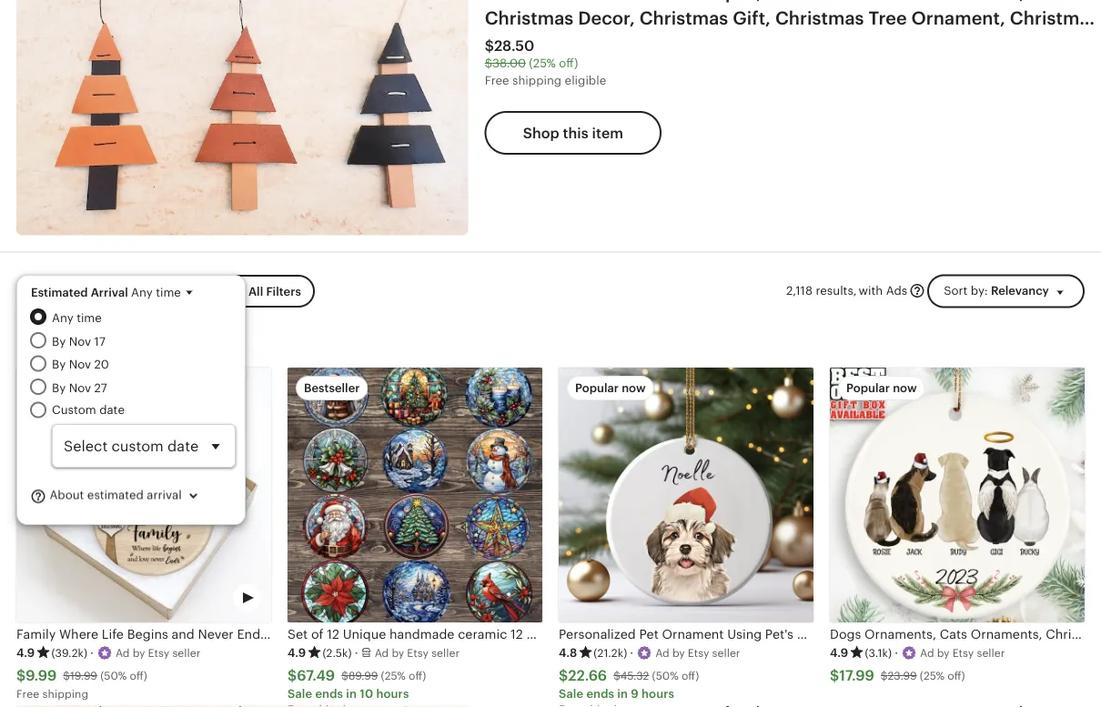 Task type: describe. For each thing, give the bounding box(es) containing it.
(25% for 28.50
[[529, 56, 556, 70]]

a d b y etsy seller for 9.99
[[116, 647, 201, 659]]

hours for 67.49
[[376, 687, 409, 700]]

a for 67.49
[[375, 647, 382, 659]]

$ inside $ 17.99 $ 23.99 (25% off)
[[881, 669, 888, 682]]

popular now for 17.99
[[846, 381, 917, 395]]

with
[[859, 284, 883, 298]]

b for 22.66
[[672, 647, 679, 659]]

10
[[360, 687, 373, 700]]

eligible
[[565, 73, 606, 87]]

1 seller from the left
[[172, 647, 201, 659]]

$ inside $ 22.66 $ 45.32 (50% off)
[[614, 669, 620, 682]]

(25% for 67.49
[[381, 669, 406, 682]]

select an estimated delivery date option group
[[30, 309, 236, 468]]

shipping for 28.50
[[512, 73, 562, 87]]

etsy for 67.49
[[407, 647, 429, 659]]

by for by nov 17
[[52, 334, 66, 348]]

2,118 results,
[[786, 284, 857, 298]]

shop
[[523, 124, 559, 141]]

all filters button
[[216, 275, 315, 308]]

with ads
[[859, 284, 908, 298]]

a for 22.66
[[655, 647, 663, 659]]

(39.2k)
[[51, 647, 87, 659]]

y for 67.49
[[398, 647, 404, 659]]

by nov 20
[[52, 358, 109, 371]]

set
[[680, 0, 710, 3]]

ornaments
[[578, 0, 676, 3]]

by nov 17
[[52, 334, 105, 348]]

67.49
[[297, 667, 335, 683]]

now for 17.99
[[893, 381, 917, 395]]

sale for 67.49
[[288, 687, 312, 700]]

1 bestseller from the left
[[33, 381, 89, 395]]

nov for 17
[[69, 334, 91, 348]]

seller for 22.66
[[712, 647, 740, 659]]

20
[[94, 358, 109, 371]]

2021
[[485, 33, 526, 54]]

free for 9.99
[[16, 688, 39, 700]]

shop this item link
[[485, 111, 662, 155]]

by:
[[971, 284, 988, 298]]

etsy for 9.99
[[148, 647, 169, 659]]

by for by nov 20
[[52, 358, 66, 371]]

$ 28.50 $ 38.00 (25% off) free shipping eligible
[[485, 37, 606, 87]]

$ 22.66 $ 45.32 (50% off)
[[559, 667, 699, 683]]

1 · from the left
[[90, 646, 94, 660]]

popular now for 22.66
[[575, 381, 646, 395]]

custom
[[52, 403, 96, 417]]

about estimated arrival button
[[30, 479, 216, 513]]

45.32
[[620, 669, 649, 682]]

$ 9.99 $ 19.99 (50% off) free shipping
[[16, 667, 147, 700]]

1 horizontal spatial any
[[131, 285, 153, 299]]

38.00
[[492, 56, 526, 70]]

y for 22.66
[[679, 647, 685, 659]]

b for 9.99
[[133, 647, 140, 659]]

family where life begins and never ends personalized 3 inch ceramic christmas ornament with gift box image
[[16, 368, 271, 622]]

23.99
[[888, 669, 917, 682]]

9.99
[[26, 667, 57, 683]]

in for 67.49
[[346, 687, 357, 700]]

(50% for 9.99
[[100, 669, 127, 682]]

(50% for 22.66
[[652, 669, 679, 682]]

now for 22.66
[[622, 381, 646, 395]]

estimated arrival any time
[[31, 285, 181, 299]]

4.9 for 9.99
[[16, 646, 35, 660]]

· for 67.49
[[355, 646, 358, 660]]

hours for 22.66
[[642, 687, 675, 700]]

by nov 20 link
[[52, 355, 236, 373]]

this
[[563, 124, 589, 141]]

off) for 22.66
[[682, 669, 699, 682]]

a d b y etsy seller for 17.99
[[920, 647, 1005, 659]]

y for 17.99
[[944, 647, 950, 659]]

off) for 28.50
[[559, 56, 578, 70]]

seller for 67.49
[[432, 647, 460, 659]]

sort
[[944, 284, 968, 298]]

22.66
[[568, 667, 607, 683]]

$ inside $ 67.49 $ 89.99 (25% off)
[[341, 669, 348, 682]]

any time link
[[52, 309, 236, 327]]

leather
[[766, 0, 833, 3]]

0 vertical spatial time
[[156, 285, 181, 299]]

ads
[[886, 284, 908, 298]]

off) for 17.99
[[948, 669, 965, 682]]

etsy for 22.66
[[688, 647, 709, 659]]

sale ends in 9 hours
[[559, 687, 675, 700]]

off) for 67.49
[[409, 669, 426, 682]]

d for 9.99
[[123, 647, 130, 659]]

by nov 27
[[52, 381, 107, 395]]

about
[[50, 488, 84, 502]]

by nov 27 link
[[52, 379, 236, 396]]



Task type: vqa. For each thing, say whether or not it's contained in the screenshot.
Sub
no



Task type: locate. For each thing, give the bounding box(es) containing it.
tree
[[869, 8, 907, 29]]

ornament,
[[931, 0, 1025, 3], [911, 8, 1006, 29]]

christmas
[[485, 0, 574, 3], [838, 0, 926, 3], [485, 8, 574, 29], [640, 8, 728, 29], [775, 8, 864, 29], [1010, 8, 1099, 29]]

b up $ 22.66 $ 45.32 (50% off)
[[672, 647, 679, 659]]

· for 17.99
[[895, 646, 898, 660]]

a for 9.99
[[116, 647, 123, 659]]

1 popular now from the left
[[575, 381, 646, 395]]

1 (50% from the left
[[100, 669, 127, 682]]

by down by nov 17
[[52, 358, 66, 371]]

all filters
[[248, 285, 301, 298]]

d for 67.49
[[382, 647, 389, 659]]

0 vertical spatial nov
[[69, 334, 91, 348]]

sale down 67.49 at the left of page
[[288, 687, 312, 700]]

(50% right 19.99
[[100, 669, 127, 682]]

· for 22.66
[[630, 646, 634, 660]]

2 nov from the top
[[69, 358, 91, 371]]

17.99
[[839, 667, 874, 683]]

ends down 67.49 at the left of page
[[315, 687, 343, 700]]

a
[[116, 647, 123, 659], [375, 647, 382, 659], [655, 647, 663, 659], [920, 647, 928, 659]]

shipping inside $ 28.50 $ 38.00 (25% off) free shipping eligible
[[512, 73, 562, 87]]

3 y from the left
[[679, 647, 685, 659]]

0 horizontal spatial (25%
[[381, 669, 406, 682]]

nov left 27
[[69, 381, 91, 395]]

0 horizontal spatial free
[[16, 688, 39, 700]]

a up $ 17.99 $ 23.99 (25% off)
[[920, 647, 928, 659]]

0 horizontal spatial (50%
[[100, 669, 127, 682]]

1 vertical spatial any
[[52, 311, 73, 325]]

by down any time
[[52, 334, 66, 348]]

d for 17.99
[[927, 647, 934, 659]]

2 seller from the left
[[432, 647, 460, 659]]

· right (3.1k)
[[895, 646, 898, 660]]

nov left 20
[[69, 358, 91, 371]]

· right (21.2k)
[[630, 646, 634, 660]]

2 y from the left
[[398, 647, 404, 659]]

2 a from the left
[[375, 647, 382, 659]]

a up $ 9.99 $ 19.99 (50% off) free shipping
[[116, 647, 123, 659]]

by inside by nov 27 link
[[52, 381, 66, 395]]

1 a d b y etsy seller from the left
[[116, 647, 201, 659]]

seller
[[172, 647, 201, 659], [432, 647, 460, 659], [712, 647, 740, 659], [977, 647, 1005, 659]]

(3.1k)
[[865, 647, 892, 659]]

arrival
[[147, 488, 182, 502]]

free
[[485, 73, 509, 87], [16, 688, 39, 700]]

nov left the 17
[[69, 334, 91, 348]]

shipping for 9.99
[[42, 688, 89, 700]]

17
[[94, 334, 105, 348]]

1 d from the left
[[123, 647, 130, 659]]

personalized pet ornament using pet's photo + name - custom ornament christmas dog ornament personalized dog ornament custom dog image
[[559, 368, 814, 622]]

2 now from the left
[[893, 381, 917, 395]]

a d b y etsy seller up $ 9.99 $ 19.99 (50% off) free shipping
[[116, 647, 201, 659]]

a up 89.99
[[375, 647, 382, 659]]

1 horizontal spatial 4.9
[[288, 646, 306, 660]]

relevancy
[[991, 284, 1049, 298]]

27
[[94, 381, 107, 395]]

nov inside by nov 17 link
[[69, 334, 91, 348]]

off) inside $ 67.49 $ 89.99 (25% off)
[[409, 669, 426, 682]]

2 horizontal spatial 4.9
[[830, 646, 849, 660]]

0 horizontal spatial any
[[52, 311, 73, 325]]

1 sale from the left
[[288, 687, 312, 700]]

19.99
[[70, 669, 97, 682]]

(25%
[[529, 56, 556, 70], [381, 669, 406, 682], [920, 669, 945, 682]]

by
[[52, 334, 66, 348], [52, 358, 66, 371], [52, 381, 66, 395]]

(25% for 17.99
[[920, 669, 945, 682]]

ends down 22.66
[[586, 687, 614, 700]]

·
[[90, 646, 94, 660], [355, 646, 358, 660], [630, 646, 634, 660], [895, 646, 898, 660]]

ends
[[315, 687, 343, 700], [586, 687, 614, 700]]

0 vertical spatial shipping
[[512, 73, 562, 87]]

2 d from the left
[[382, 647, 389, 659]]

sale for 22.66
[[559, 687, 584, 700]]

3 b from the left
[[672, 647, 679, 659]]

off) inside $ 17.99 $ 23.99 (25% off)
[[948, 669, 965, 682]]

4.8
[[559, 646, 577, 660]]

1 horizontal spatial time
[[156, 285, 181, 299]]

3 by from the top
[[52, 381, 66, 395]]

1 horizontal spatial (25%
[[529, 56, 556, 70]]

1 etsy from the left
[[148, 647, 169, 659]]

2 etsy from the left
[[407, 647, 429, 659]]

sale ends in 10 hours
[[288, 687, 409, 700]]

hours right 9
[[642, 687, 675, 700]]

d up $ 22.66 $ 45.32 (50% off)
[[663, 647, 670, 659]]

d
[[123, 647, 130, 659], [382, 647, 389, 659], [663, 647, 670, 659], [927, 647, 934, 659]]

1 horizontal spatial bestseller
[[304, 381, 360, 395]]

popular for 17.99
[[846, 381, 890, 395]]

etsy up $ 17.99 $ 23.99 (25% off)
[[953, 647, 974, 659]]

b up $ 67.49 $ 89.99 (25% off)
[[392, 647, 399, 659]]

4.9 for 67.49
[[288, 646, 306, 660]]

0 vertical spatial free
[[485, 73, 509, 87]]

any
[[131, 285, 153, 299], [52, 311, 73, 325]]

shipping
[[512, 73, 562, 87], [42, 688, 89, 700]]

date
[[99, 403, 125, 417]]

about estimated arrival
[[46, 488, 182, 502]]

any time
[[52, 311, 102, 325]]

1 y from the left
[[139, 647, 145, 659]]

etsy right (39.2k)
[[148, 647, 169, 659]]

4.9 up the 9.99
[[16, 646, 35, 660]]

$ 67.49 $ 89.99 (25% off)
[[288, 667, 426, 683]]

1 horizontal spatial free
[[485, 73, 509, 87]]

off) inside $ 28.50 $ 38.00 (25% off) free shipping eligible
[[559, 56, 578, 70]]

1 vertical spatial nov
[[69, 358, 91, 371]]

4.9 up 67.49 at the left of page
[[288, 646, 306, 660]]

hours
[[376, 687, 409, 700], [642, 687, 675, 700]]

2 vertical spatial nov
[[69, 381, 91, 395]]

arrival
[[91, 285, 128, 299]]

off) right 23.99
[[948, 669, 965, 682]]

1 vertical spatial free
[[16, 688, 39, 700]]

by inside by nov 20 link
[[52, 358, 66, 371]]

free inside $ 9.99 $ 19.99 (50% off) free shipping
[[16, 688, 39, 700]]

0 horizontal spatial popular now
[[575, 381, 646, 395]]

nov
[[69, 334, 91, 348], [69, 358, 91, 371], [69, 381, 91, 395]]

2 ends from the left
[[586, 687, 614, 700]]

nov inside by nov 27 link
[[69, 381, 91, 395]]

results,
[[816, 284, 857, 298]]

2 a d b y etsy seller from the left
[[375, 647, 460, 659]]

1 vertical spatial shipping
[[42, 688, 89, 700]]

off) right 89.99
[[409, 669, 426, 682]]

4.9 up 17.99
[[830, 646, 849, 660]]

gift,
[[733, 8, 771, 29]]

nov inside by nov 20 link
[[69, 358, 91, 371]]

1 horizontal spatial shipping
[[512, 73, 562, 87]]

free down the 9.99
[[16, 688, 39, 700]]

any inside "link"
[[52, 311, 73, 325]]

(25% down '28.50'
[[529, 56, 556, 70]]

etsy up $ 22.66 $ 45.32 (50% off)
[[688, 647, 709, 659]]

0 horizontal spatial shipping
[[42, 688, 89, 700]]

sale down 22.66
[[559, 687, 584, 700]]

christmas ornaments set 3pcs, leather christmas ornament, christmas decor, christmas gift, christmas tree ornament, christmas 2021
[[485, 0, 1099, 54]]

4 b from the left
[[937, 647, 944, 659]]

4 y from the left
[[944, 647, 950, 659]]

a d b y etsy seller
[[116, 647, 201, 659], [375, 647, 460, 659], [655, 647, 740, 659], [920, 647, 1005, 659]]

popular
[[575, 381, 619, 395], [846, 381, 890, 395]]

1 a from the left
[[116, 647, 123, 659]]

1 by from the top
[[52, 334, 66, 348]]

3 4.9 from the left
[[830, 646, 849, 660]]

custom date
[[52, 403, 125, 417]]

a d b y etsy seller for 22.66
[[655, 647, 740, 659]]

1 4.9 from the left
[[16, 646, 35, 660]]

off) up eligible
[[559, 56, 578, 70]]

· right (2.5k)
[[355, 646, 358, 660]]

1 horizontal spatial in
[[617, 687, 628, 700]]

28.50
[[494, 37, 534, 54]]

1 horizontal spatial popular
[[846, 381, 890, 395]]

off) for 9.99
[[130, 669, 147, 682]]

off) inside $ 22.66 $ 45.32 (50% off)
[[682, 669, 699, 682]]

89.99
[[348, 669, 378, 682]]

4.9
[[16, 646, 35, 660], [288, 646, 306, 660], [830, 646, 849, 660]]

decor,
[[578, 8, 635, 29]]

item
[[592, 124, 623, 141]]

0 horizontal spatial bestseller
[[33, 381, 89, 395]]

3 d from the left
[[663, 647, 670, 659]]

0 vertical spatial any
[[131, 285, 153, 299]]

time up by nov 17
[[77, 311, 102, 325]]

etsy up $ 67.49 $ 89.99 (25% off)
[[407, 647, 429, 659]]

shipping inside $ 9.99 $ 19.99 (50% off) free shipping
[[42, 688, 89, 700]]

(2.5k)
[[323, 647, 352, 659]]

1 horizontal spatial sale
[[559, 687, 584, 700]]

1 horizontal spatial now
[[893, 381, 917, 395]]

1 vertical spatial by
[[52, 358, 66, 371]]

any down estimated
[[52, 311, 73, 325]]

sort by: relevancy
[[944, 284, 1049, 298]]

4 a d b y etsy seller from the left
[[920, 647, 1005, 659]]

ends for 22.66
[[586, 687, 614, 700]]

ends for 67.49
[[315, 687, 343, 700]]

0 horizontal spatial sale
[[288, 687, 312, 700]]

3 nov from the top
[[69, 381, 91, 395]]

1 b from the left
[[133, 647, 140, 659]]

3 · from the left
[[630, 646, 634, 660]]

(21.2k)
[[594, 647, 627, 659]]

(25% right 23.99
[[920, 669, 945, 682]]

0 horizontal spatial in
[[346, 687, 357, 700]]

off) right 19.99
[[130, 669, 147, 682]]

any up the any time "link"
[[131, 285, 153, 299]]

0 horizontal spatial ends
[[315, 687, 343, 700]]

2 bestseller from the left
[[304, 381, 360, 395]]

3 a d b y etsy seller from the left
[[655, 647, 740, 659]]

$
[[485, 37, 494, 54], [485, 56, 492, 70], [16, 667, 26, 683], [288, 667, 297, 683], [559, 667, 568, 683], [830, 667, 839, 683], [63, 669, 70, 682], [341, 669, 348, 682], [614, 669, 620, 682], [881, 669, 888, 682]]

off) inside $ 9.99 $ 19.99 (50% off) free shipping
[[130, 669, 147, 682]]

etsy
[[148, 647, 169, 659], [407, 647, 429, 659], [688, 647, 709, 659], [953, 647, 974, 659]]

2 4.9 from the left
[[288, 646, 306, 660]]

2 vertical spatial by
[[52, 381, 66, 395]]

shop this item
[[523, 124, 623, 141]]

nov for 20
[[69, 358, 91, 371]]

a d b y etsy seller for 67.49
[[375, 647, 460, 659]]

a d b y etsy seller up $ 17.99 $ 23.99 (25% off)
[[920, 647, 1005, 659]]

b for 67.49
[[392, 647, 399, 659]]

0 horizontal spatial now
[[622, 381, 646, 395]]

4 · from the left
[[895, 646, 898, 660]]

popular now
[[575, 381, 646, 395], [846, 381, 917, 395]]

d up $ 67.49 $ 89.99 (25% off)
[[382, 647, 389, 659]]

3 a from the left
[[655, 647, 663, 659]]

2 b from the left
[[392, 647, 399, 659]]

1 popular from the left
[[575, 381, 619, 395]]

0 horizontal spatial popular
[[575, 381, 619, 395]]

(50%
[[100, 669, 127, 682], [652, 669, 679, 682]]

3 seller from the left
[[712, 647, 740, 659]]

1 horizontal spatial ends
[[586, 687, 614, 700]]

4 d from the left
[[927, 647, 934, 659]]

by up custom
[[52, 381, 66, 395]]

(50% right 45.32
[[652, 669, 679, 682]]

all
[[248, 285, 263, 298]]

nov for 27
[[69, 381, 91, 395]]

1 nov from the top
[[69, 334, 91, 348]]

christmas ornaments set 3pcs, leather christmas ornament, christmas decor, christmas gift, christmas tree ornament, christmas 2021 link
[[485, 0, 1099, 54]]

off) right 45.32
[[682, 669, 699, 682]]

filters
[[266, 285, 301, 298]]

estimated
[[31, 285, 88, 299]]

y for 9.99
[[139, 647, 145, 659]]

1 now from the left
[[622, 381, 646, 395]]

2 (50% from the left
[[652, 669, 679, 682]]

3 etsy from the left
[[688, 647, 709, 659]]

1 hours from the left
[[376, 687, 409, 700]]

$ 17.99 $ 23.99 (25% off)
[[830, 667, 965, 683]]

(25% inside $ 28.50 $ 38.00 (25% off) free shipping eligible
[[529, 56, 556, 70]]

now
[[622, 381, 646, 395], [893, 381, 917, 395]]

shipping down 19.99
[[42, 688, 89, 700]]

1 horizontal spatial hours
[[642, 687, 675, 700]]

a d b y etsy seller up $ 22.66 $ 45.32 (50% off)
[[655, 647, 740, 659]]

a d b y etsy seller up 89.99
[[375, 647, 460, 659]]

0 horizontal spatial hours
[[376, 687, 409, 700]]

1 vertical spatial time
[[77, 311, 102, 325]]

4 etsy from the left
[[953, 647, 974, 659]]

in left 10
[[346, 687, 357, 700]]

y up $ 67.49 $ 89.99 (25% off)
[[398, 647, 404, 659]]

0 horizontal spatial time
[[77, 311, 102, 325]]

1 in from the left
[[346, 687, 357, 700]]

(50% inside $ 9.99 $ 19.99 (50% off) free shipping
[[100, 669, 127, 682]]

time
[[156, 285, 181, 299], [77, 311, 102, 325]]

1 horizontal spatial (50%
[[652, 669, 679, 682]]

3pcs,
[[714, 0, 762, 3]]

b up $ 17.99 $ 23.99 (25% off)
[[937, 647, 944, 659]]

time up the any time "link"
[[156, 285, 181, 299]]

y up $ 9.99 $ 19.99 (50% off) free shipping
[[139, 647, 145, 659]]

popular for 22.66
[[575, 381, 619, 395]]

dogs ornaments, cats ornaments, christmas tree ornament, pets holiday ornament, christmas ornament, cat dog ornament, pet lover gift, _235 image
[[830, 368, 1085, 622]]

free inside $ 28.50 $ 38.00 (25% off) free shipping eligible
[[485, 73, 509, 87]]

by inside by nov 17 link
[[52, 334, 66, 348]]

off)
[[559, 56, 578, 70], [130, 669, 147, 682], [409, 669, 426, 682], [682, 669, 699, 682], [948, 669, 965, 682]]

b for 17.99
[[937, 647, 944, 659]]

y up $ 17.99 $ 23.99 (25% off)
[[944, 647, 950, 659]]

2,118
[[786, 284, 813, 298]]

4 a from the left
[[920, 647, 928, 659]]

d up $ 9.99 $ 19.99 (50% off) free shipping
[[123, 647, 130, 659]]

in left 9
[[617, 687, 628, 700]]

2 by from the top
[[52, 358, 66, 371]]

9
[[631, 687, 639, 700]]

(25% inside $ 17.99 $ 23.99 (25% off)
[[920, 669, 945, 682]]

b
[[133, 647, 140, 659], [392, 647, 399, 659], [672, 647, 679, 659], [937, 647, 944, 659]]

1 horizontal spatial popular now
[[846, 381, 917, 395]]

a up $ 22.66 $ 45.32 (50% off)
[[655, 647, 663, 659]]

by for by nov 27
[[52, 381, 66, 395]]

2 · from the left
[[355, 646, 358, 660]]

1 ends from the left
[[315, 687, 343, 700]]

1 vertical spatial ornament,
[[911, 8, 1006, 29]]

2 in from the left
[[617, 687, 628, 700]]

2 popular now from the left
[[846, 381, 917, 395]]

product video element
[[16, 368, 271, 622]]

(50% inside $ 22.66 $ 45.32 (50% off)
[[652, 669, 679, 682]]

bestseller
[[33, 381, 89, 395], [304, 381, 360, 395]]

by nov 17 link
[[52, 332, 236, 350]]

(25% inside $ 67.49 $ 89.99 (25% off)
[[381, 669, 406, 682]]

etsy for 17.99
[[953, 647, 974, 659]]

4.9 for 17.99
[[830, 646, 849, 660]]

2 horizontal spatial (25%
[[920, 669, 945, 682]]

2 hours from the left
[[642, 687, 675, 700]]

(25% right 89.99
[[381, 669, 406, 682]]

hours right 10
[[376, 687, 409, 700]]

d up $ 17.99 $ 23.99 (25% off)
[[927, 647, 934, 659]]

0 vertical spatial by
[[52, 334, 66, 348]]

0 horizontal spatial 4.9
[[16, 646, 35, 660]]

in
[[346, 687, 357, 700], [617, 687, 628, 700]]

time inside "link"
[[77, 311, 102, 325]]

4 seller from the left
[[977, 647, 1005, 659]]

free down 38.00
[[485, 73, 509, 87]]

2 popular from the left
[[846, 381, 890, 395]]

d for 22.66
[[663, 647, 670, 659]]

2 sale from the left
[[559, 687, 584, 700]]

a for 17.99
[[920, 647, 928, 659]]

shipping down 38.00
[[512, 73, 562, 87]]

0 vertical spatial ornament,
[[931, 0, 1025, 3]]

seller for 17.99
[[977, 647, 1005, 659]]

free for 28.50
[[485, 73, 509, 87]]

sale
[[288, 687, 312, 700], [559, 687, 584, 700]]

set of 12 unique handmade ceramic 12 stained glass look christmas ornaments, christmas 2023 ornament, christmas decoration,holiday gift idea image
[[288, 368, 542, 622]]

· right (39.2k)
[[90, 646, 94, 660]]

in for 22.66
[[617, 687, 628, 700]]

estimated
[[87, 488, 144, 502]]

y up $ 22.66 $ 45.32 (50% off)
[[679, 647, 685, 659]]

b up $ 9.99 $ 19.99 (50% off) free shipping
[[133, 647, 140, 659]]



